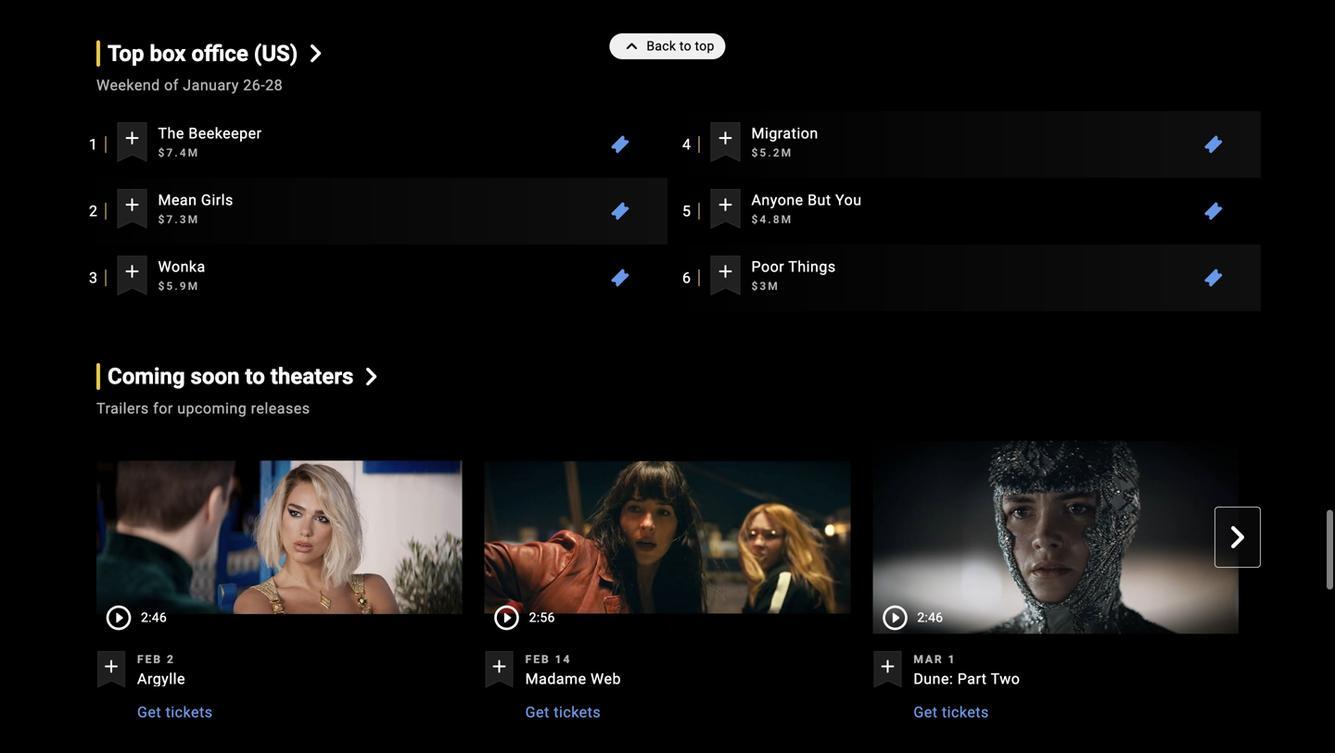 Task type: locate. For each thing, give the bounding box(es) containing it.
1 horizontal spatial 2
[[167, 654, 175, 667]]

get tickets
[[137, 704, 213, 722], [526, 704, 601, 722], [914, 704, 989, 722]]

get down argylle
[[137, 704, 161, 722]]

mean girls $7.3m
[[158, 192, 233, 226]]

get tickets down dune:
[[914, 704, 989, 722]]

1 horizontal spatial 2:46 link
[[873, 435, 1239, 641]]

1 down the weekend
[[89, 136, 98, 154]]

get tickets down argylle
[[137, 704, 213, 722]]

add image
[[121, 127, 143, 149], [715, 127, 737, 149], [121, 194, 143, 216], [488, 656, 511, 679]]

add image left mean at the left
[[121, 194, 143, 216]]

anyone
[[752, 192, 804, 209]]

get tickets down madame
[[526, 704, 601, 722]]

2:46 up feb 2 argylle
[[141, 611, 167, 626]]

add image for wonka
[[121, 260, 143, 283]]

1
[[89, 136, 98, 154], [948, 654, 957, 667]]

1 group from the left
[[74, 435, 1335, 724]]

add image for mean
[[121, 194, 143, 216]]

get for madame
[[526, 704, 550, 722]]

add image right 3
[[121, 260, 143, 283]]

mean
[[158, 192, 197, 209]]

0 horizontal spatial tickets
[[166, 704, 213, 722]]

0 horizontal spatial to
[[245, 364, 265, 390]]

2:46
[[141, 611, 167, 626], [917, 611, 943, 626]]

1 horizontal spatial tickets
[[554, 704, 601, 722]]

0 horizontal spatial 2:46 group
[[96, 435, 462, 641]]

2 2:46 link from the left
[[873, 435, 1239, 641]]

2 up argylle
[[167, 654, 175, 667]]

coming soon to theaters
[[108, 364, 354, 390]]

1 get from the left
[[137, 704, 161, 722]]

add image for anyone
[[715, 194, 737, 216]]

feb inside feb 2 argylle
[[137, 654, 162, 667]]

1 right mar on the right bottom of page
[[948, 654, 957, 667]]

2 horizontal spatial get tickets
[[914, 704, 989, 722]]

back
[[647, 38, 676, 54]]

trailers
[[96, 400, 149, 418]]

get tickets button down madame
[[526, 694, 608, 724]]

tickets for dune:
[[942, 704, 989, 722]]

web
[[591, 671, 621, 688]]

to left the top
[[680, 38, 692, 54]]

2 2:46 from the left
[[917, 611, 943, 626]]

1 horizontal spatial get
[[526, 704, 550, 722]]

2:56
[[529, 611, 555, 626]]

1 horizontal spatial get tickets button
[[526, 694, 608, 724]]

feb up argylle
[[137, 654, 162, 667]]

feb for madame web
[[526, 654, 551, 667]]

to
[[680, 38, 692, 54], [245, 364, 265, 390]]

january
[[183, 77, 239, 94]]

1 2:46 link from the left
[[96, 435, 462, 641]]

migrationshowtimes link image
[[1203, 134, 1225, 156]]

chevron right inline image inside top box office (us) link
[[307, 45, 325, 62]]

top
[[695, 38, 715, 54]]

$7.3m
[[158, 213, 200, 226]]

1 inside the mar 1 dune: part two
[[948, 654, 957, 667]]

coming
[[108, 364, 185, 390]]

1 vertical spatial 1
[[948, 654, 957, 667]]

tickets down madame
[[554, 704, 601, 722]]

1 horizontal spatial 2:46
[[917, 611, 943, 626]]

3 get from the left
[[914, 704, 938, 722]]

1 tickets from the left
[[166, 704, 213, 722]]

group
[[74, 435, 1335, 724], [96, 435, 462, 724], [485, 435, 851, 724], [873, 435, 1239, 724], [1261, 435, 1335, 641]]

feb left 14
[[526, 654, 551, 667]]

$5.9m
[[158, 280, 200, 293]]

0 horizontal spatial get tickets
[[137, 704, 213, 722]]

2:56 group
[[485, 435, 851, 641]]

1 feb from the left
[[137, 654, 162, 667]]

add image right 6
[[715, 260, 737, 283]]

chevron right inline image left official trailer image
[[1227, 527, 1249, 549]]

0 horizontal spatial get
[[137, 704, 161, 722]]

0 horizontal spatial 1
[[89, 136, 98, 154]]

add image for migration
[[715, 127, 737, 149]]

2 horizontal spatial get
[[914, 704, 938, 722]]

1 vertical spatial 2
[[167, 654, 175, 667]]

get for dune:
[[914, 704, 938, 722]]

chevron right inline image
[[307, 45, 325, 62], [363, 368, 380, 386], [1227, 527, 1249, 549]]

3 tickets from the left
[[942, 704, 989, 722]]

feb inside feb 14 madame web
[[526, 654, 551, 667]]

chevron right inline image for coming soon to theaters
[[363, 368, 380, 386]]

$3m
[[752, 280, 780, 293]]

chevron right inline image right the (us)
[[307, 45, 325, 62]]

get down dune:
[[914, 704, 938, 722]]

1 get tickets button from the left
[[137, 694, 220, 724]]

chevron right inline image inside coming soon to theaters 'link'
[[363, 368, 380, 386]]

girls
[[201, 192, 233, 209]]

2 vertical spatial chevron right inline image
[[1227, 527, 1249, 549]]

2 get from the left
[[526, 704, 550, 722]]

2:46 group for dune: part two
[[873, 435, 1239, 641]]

to right soon
[[245, 364, 265, 390]]

1 horizontal spatial 2:46 group
[[873, 435, 1239, 641]]

0 vertical spatial 1
[[89, 136, 98, 154]]

box
[[150, 40, 186, 67]]

of
[[164, 77, 179, 94]]

3 group from the left
[[485, 435, 851, 724]]

2 get tickets button from the left
[[526, 694, 608, 724]]

3 get tickets from the left
[[914, 704, 989, 722]]

2 2:46 group from the left
[[873, 435, 1239, 641]]

6
[[683, 269, 691, 287]]

0 horizontal spatial feb
[[137, 654, 162, 667]]

the beekeeper $7.4m
[[158, 125, 262, 160]]

get tickets button
[[137, 694, 220, 724], [526, 694, 608, 724], [914, 694, 997, 724]]

tickets down argylle
[[166, 704, 213, 722]]

two
[[991, 671, 1021, 688]]

0 vertical spatial to
[[680, 38, 692, 54]]

2 feb from the left
[[526, 654, 551, 667]]

2 horizontal spatial chevron right inline image
[[1227, 527, 1249, 549]]

1 horizontal spatial chevron right inline image
[[363, 368, 380, 386]]

chevron right inline image right theaters
[[363, 368, 380, 386]]

weekend
[[96, 77, 160, 94]]

1 get tickets from the left
[[137, 704, 213, 722]]

$7.4m
[[158, 147, 200, 160]]

1 horizontal spatial 1
[[948, 654, 957, 667]]

mar 1 dune: part two
[[914, 654, 1021, 688]]

wonka
[[158, 258, 206, 276]]

feb
[[137, 654, 162, 667], [526, 654, 551, 667]]

2:46 group
[[96, 435, 462, 641], [873, 435, 1239, 641]]

add image for poor
[[715, 260, 737, 283]]

anyone but youshowtimes link image
[[1203, 200, 1225, 223]]

0 horizontal spatial 2:46
[[141, 611, 167, 626]]

0 vertical spatial chevron right inline image
[[307, 45, 325, 62]]

0 horizontal spatial 2:46 link
[[96, 435, 462, 641]]

3
[[89, 269, 98, 287]]

feb for argylle
[[137, 654, 162, 667]]

migration $5.2m
[[752, 125, 819, 160]]

$5.2m
[[752, 147, 793, 160]]

get tickets button for dune:
[[914, 694, 997, 724]]

1 vertical spatial to
[[245, 364, 265, 390]]

2:56 link
[[485, 435, 851, 641]]

4 group from the left
[[873, 435, 1239, 724]]

migration
[[752, 125, 819, 142]]

but
[[808, 192, 832, 209]]

tickets down part
[[942, 704, 989, 722]]

get tickets button down argylle
[[137, 694, 220, 724]]

tickets
[[166, 704, 213, 722], [554, 704, 601, 722], [942, 704, 989, 722]]

2 up 3
[[89, 203, 98, 220]]

2 tickets from the left
[[554, 704, 601, 722]]

upcoming
[[177, 400, 247, 418]]

5
[[683, 203, 691, 220]]

to inside button
[[680, 38, 692, 54]]

3 get tickets button from the left
[[914, 694, 997, 724]]

tickets for madame
[[554, 704, 601, 722]]

add image left the
[[121, 127, 143, 149]]

0 vertical spatial 2
[[89, 203, 98, 220]]

0 horizontal spatial get tickets button
[[137, 694, 220, 724]]

2:46 link
[[96, 435, 462, 641], [873, 435, 1239, 641]]

add image right 5
[[715, 194, 737, 216]]

0 horizontal spatial chevron right inline image
[[307, 45, 325, 62]]

2 horizontal spatial tickets
[[942, 704, 989, 722]]

poor thingsshowtimes link image
[[1203, 267, 1225, 289]]

2
[[89, 203, 98, 220], [167, 654, 175, 667]]

0 horizontal spatial 2
[[89, 203, 98, 220]]

get for argylle
[[137, 704, 161, 722]]

1 vertical spatial chevron right inline image
[[363, 368, 380, 386]]

add image
[[715, 194, 737, 216], [121, 260, 143, 283], [715, 260, 737, 283], [100, 656, 122, 679], [877, 656, 899, 679]]

for
[[153, 400, 173, 418]]

get down madame
[[526, 704, 550, 722]]

1 2:46 group from the left
[[96, 435, 462, 641]]

2 horizontal spatial get tickets button
[[914, 694, 997, 724]]

get tickets button down part
[[914, 694, 997, 724]]

2:46 up mar on the right bottom of page
[[917, 611, 943, 626]]

1 2:46 from the left
[[141, 611, 167, 626]]

add image right 4
[[715, 127, 737, 149]]

5 group from the left
[[1261, 435, 1335, 641]]

1 horizontal spatial get tickets
[[526, 704, 601, 722]]

get
[[137, 704, 161, 722], [526, 704, 550, 722], [914, 704, 938, 722]]

2 get tickets from the left
[[526, 704, 601, 722]]

1 horizontal spatial feb
[[526, 654, 551, 667]]

1 horizontal spatial to
[[680, 38, 692, 54]]



Task type: vqa. For each thing, say whether or not it's contained in the screenshot.


Task type: describe. For each thing, give the bounding box(es) containing it.
28
[[265, 77, 283, 94]]

group containing madame web
[[485, 435, 851, 724]]

get tickets for argylle
[[137, 704, 213, 722]]

group containing dune: part two
[[873, 435, 1239, 724]]

part
[[958, 671, 987, 688]]

2:46 link for argylle
[[96, 435, 462, 641]]

top
[[108, 40, 144, 67]]

argylle image
[[96, 435, 462, 641]]

theaters
[[271, 364, 354, 390]]

2 group from the left
[[96, 435, 462, 724]]

chevron right inline image for top box office (us)
[[307, 45, 325, 62]]

weekend of january 26-28
[[96, 77, 283, 94]]

14
[[555, 654, 572, 667]]

things
[[789, 258, 836, 276]]

mar
[[914, 654, 944, 667]]

madame web image
[[485, 435, 851, 641]]

get tickets for dune:
[[914, 704, 989, 722]]

beekeeper
[[189, 125, 262, 142]]

2 inside feb 2 argylle
[[167, 654, 175, 667]]

official trailer image
[[1261, 435, 1335, 641]]

to inside 'link'
[[245, 364, 265, 390]]

trailers for upcoming releases
[[96, 400, 310, 418]]

get tickets for madame
[[526, 704, 601, 722]]

2:46 link for dune: part two
[[873, 435, 1239, 641]]

poor things $3m
[[752, 258, 836, 293]]

2:46 for argylle
[[141, 611, 167, 626]]

feb 14 madame web
[[526, 654, 621, 688]]

26-
[[243, 77, 265, 94]]

feb 2 argylle
[[137, 654, 185, 688]]

add image left feb 2 argylle
[[100, 656, 122, 679]]

argylle
[[137, 671, 185, 688]]

add image left mar on the right bottom of page
[[877, 656, 899, 679]]

(us)
[[254, 40, 298, 67]]

add image for the
[[121, 127, 143, 149]]

expand less image
[[621, 33, 647, 59]]

$4.8m
[[752, 213, 793, 226]]

soon
[[191, 364, 240, 390]]

coming soon to theaters link
[[96, 364, 380, 390]]

top box office (us)
[[108, 40, 298, 67]]

the
[[158, 125, 184, 142]]

mean girlsshowtimes link image
[[609, 200, 631, 223]]

top box office (us) link
[[96, 40, 325, 67]]

the beekeepershowtimes link image
[[609, 134, 631, 156]]

get tickets button for argylle
[[137, 694, 220, 724]]

tickets for argylle
[[166, 704, 213, 722]]

wonka $5.9m
[[158, 258, 206, 293]]

office
[[192, 40, 248, 67]]

back to top button
[[610, 33, 726, 59]]

back to top
[[647, 38, 715, 54]]

2:46 for dune: part two
[[917, 611, 943, 626]]

madame
[[526, 671, 587, 688]]

dune: part two image
[[873, 435, 1239, 641]]

poor
[[752, 258, 785, 276]]

add image left madame
[[488, 656, 511, 679]]

get tickets button for madame
[[526, 694, 608, 724]]

you
[[836, 192, 862, 209]]

dune:
[[914, 671, 954, 688]]

releases
[[251, 400, 310, 418]]

anyone but you $4.8m
[[752, 192, 862, 226]]

wonkashowtimes link image
[[609, 267, 631, 289]]

4
[[683, 136, 691, 154]]

2:46 group for argylle
[[96, 435, 462, 641]]



